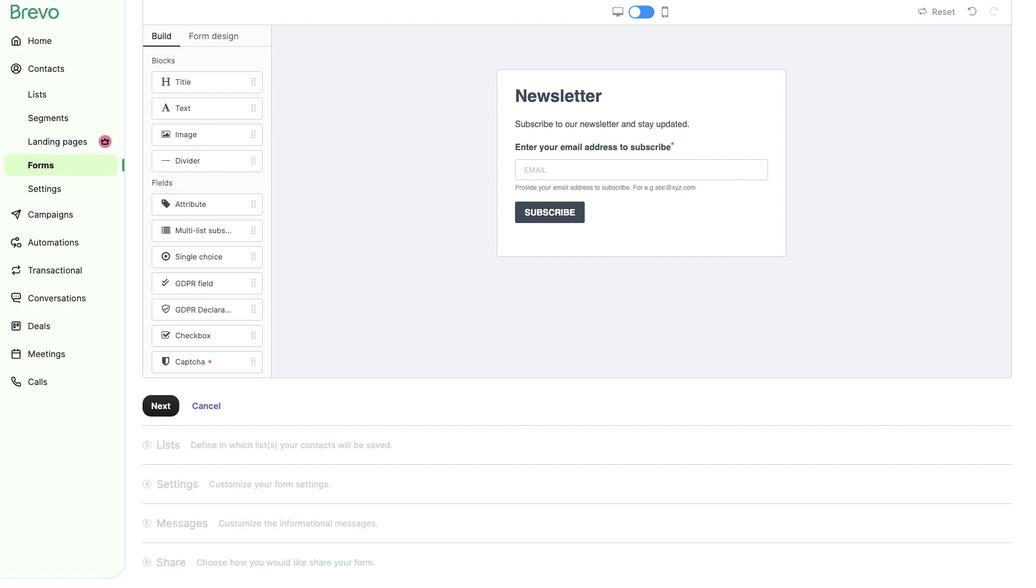 Task type: locate. For each thing, give the bounding box(es) containing it.
newsletter
[[515, 86, 602, 106]]

home link
[[4, 28, 118, 54]]

subscribe to our newsletter and stay updated.
[[515, 119, 690, 129]]

your right provide
[[539, 184, 551, 191]]

informational
[[280, 518, 332, 528]]

contacts
[[28, 63, 65, 74]]

your
[[540, 142, 558, 152], [539, 184, 551, 191], [280, 440, 298, 450], [254, 479, 272, 489], [334, 557, 352, 568]]

gdpr up checkbox
[[175, 305, 196, 314]]

1 vertical spatial lists
[[157, 438, 180, 451]]

title
[[175, 78, 191, 87]]

design
[[212, 31, 239, 41]]

contacts link
[[4, 56, 118, 82]]

1 vertical spatial settings
[[157, 477, 198, 491]]

0 vertical spatial to
[[556, 119, 563, 129]]

conversations
[[28, 293, 86, 303]]

to for subscribe
[[620, 142, 628, 152]]

1 vertical spatial email
[[553, 184, 569, 191]]

next button
[[143, 395, 179, 417]]

2 gdpr from the top
[[175, 305, 196, 314]]

settings.
[[296, 479, 331, 489]]

the
[[264, 518, 277, 528]]

address left subscribe.
[[570, 184, 593, 191]]

define
[[191, 440, 217, 450]]

meetings link
[[4, 341, 118, 367]]

settings down forms
[[28, 183, 61, 194]]

email
[[561, 142, 583, 152], [553, 184, 569, 191]]

conversations link
[[4, 285, 118, 311]]

how
[[230, 557, 247, 568]]

subscribe
[[515, 119, 553, 129]]

which
[[229, 440, 253, 450]]

left___rvooi image
[[101, 137, 109, 146]]

0 vertical spatial email
[[561, 142, 583, 152]]

1 vertical spatial address
[[570, 184, 593, 191]]

field
[[198, 279, 213, 288]]

calls
[[28, 376, 48, 387]]

choice
[[199, 252, 223, 262]]

your right enter
[[540, 142, 558, 152]]

checkbox
[[175, 331, 211, 340]]

for
[[633, 184, 643, 191]]

to inside 'text box'
[[556, 119, 563, 129]]

define in which list(s) your contacts will be saved.
[[191, 440, 393, 450]]

2 horizontal spatial to
[[620, 142, 628, 152]]

will
[[338, 440, 351, 450]]

lists right 3
[[157, 438, 180, 451]]

share
[[309, 557, 332, 568]]

calls link
[[4, 369, 118, 395]]

1 horizontal spatial to
[[595, 184, 600, 191]]

subscription
[[208, 226, 252, 235]]

0 horizontal spatial to
[[556, 119, 563, 129]]

0 vertical spatial address
[[585, 142, 618, 152]]

to left subscribe.
[[595, 184, 600, 191]]

automations
[[28, 237, 79, 247]]

customize left 'the'
[[219, 518, 262, 528]]

0 horizontal spatial settings
[[28, 183, 61, 194]]

landing
[[28, 136, 60, 147]]

newsletter
[[580, 119, 619, 129]]

your left form
[[254, 479, 272, 489]]

contacts
[[301, 440, 336, 450]]

subscribe to our newsletter and stay updated. button
[[507, 113, 777, 135]]

captcha
[[175, 357, 205, 367]]

customize
[[209, 479, 252, 489], [219, 518, 262, 528]]

settings
[[28, 183, 61, 194], [157, 477, 198, 491]]

0 vertical spatial lists
[[28, 89, 47, 99]]

email down the our
[[561, 142, 583, 152]]

gdpr
[[175, 279, 196, 288], [175, 305, 196, 314]]

Newsletter text field
[[515, 83, 768, 109]]

0 vertical spatial customize
[[209, 479, 252, 489]]

address
[[585, 142, 618, 152], [570, 184, 593, 191]]

gdpr inside gdpr field button
[[175, 279, 196, 288]]

messages.
[[335, 518, 378, 528]]

1 vertical spatial customize
[[219, 518, 262, 528]]

gdpr left field
[[175, 279, 196, 288]]

address down subscribe to our newsletter and stay updated.
[[585, 142, 618, 152]]

5
[[145, 519, 149, 527]]

multi-list subscription button
[[143, 220, 271, 242]]

subscribe
[[631, 142, 671, 152]]

to down and
[[620, 142, 628, 152]]

customize down in on the bottom left of the page
[[209, 479, 252, 489]]

pages
[[63, 136, 87, 147]]

gdpr for gdpr field
[[175, 279, 196, 288]]

1 vertical spatial gdpr
[[175, 305, 196, 314]]

email for enter
[[561, 142, 583, 152]]

1 gdpr from the top
[[175, 279, 196, 288]]

text button
[[143, 98, 271, 120]]

form design link
[[180, 25, 247, 47]]

home
[[28, 35, 52, 46]]

multi-
[[175, 226, 196, 235]]

automations link
[[4, 229, 118, 255]]

deals
[[28, 321, 50, 331]]

saved.
[[366, 440, 393, 450]]

form design
[[189, 31, 239, 41]]

lists up segments
[[28, 89, 47, 99]]

your left form.
[[334, 557, 352, 568]]

1 vertical spatial to
[[620, 142, 628, 152]]

email up subscribe
[[553, 184, 569, 191]]

0 vertical spatial gdpr
[[175, 279, 196, 288]]

to left the our
[[556, 119, 563, 129]]

None text field
[[515, 159, 768, 180]]

your for enter
[[540, 142, 558, 152]]

settings right '4'
[[157, 477, 198, 491]]

checkbox button
[[143, 325, 271, 347]]

blocks
[[152, 56, 175, 65]]

your for provide
[[539, 184, 551, 191]]

lists link
[[4, 84, 118, 105]]

updated.
[[656, 119, 690, 129]]

single choice
[[175, 252, 223, 262]]

2 vertical spatial to
[[595, 184, 600, 191]]

customize the informational messages.
[[219, 518, 378, 528]]

0 vertical spatial settings
[[28, 183, 61, 194]]

newsletter button
[[507, 79, 777, 113]]

settings link
[[4, 178, 118, 199]]

gdpr inside gdpr declaration button
[[175, 305, 196, 314]]



Task type: describe. For each thing, give the bounding box(es) containing it.
enter
[[515, 142, 537, 152]]

attribute
[[175, 200, 206, 209]]

abc@xyz.com
[[655, 184, 696, 191]]

segments link
[[4, 107, 118, 129]]

next
[[151, 401, 171, 411]]

declaration
[[198, 305, 238, 314]]

list(s)
[[255, 440, 278, 450]]

landing pages link
[[4, 131, 118, 152]]

subscribe button
[[507, 197, 777, 227]]

in
[[220, 440, 227, 450]]

attribute button
[[143, 194, 271, 216]]

0 horizontal spatial lists
[[28, 89, 47, 99]]

would
[[267, 557, 291, 568]]

gdpr declaration button
[[143, 299, 271, 321]]

transactional
[[28, 265, 82, 275]]

campaigns
[[28, 209, 73, 220]]

fields
[[152, 178, 173, 187]]

and
[[622, 119, 636, 129]]

to for subscribe.
[[595, 184, 600, 191]]

be
[[354, 440, 364, 450]]

address for subscribe.
[[570, 184, 593, 191]]

choose
[[197, 557, 228, 568]]

your for customize
[[254, 479, 272, 489]]

4
[[145, 480, 149, 488]]

e.g
[[645, 184, 654, 191]]

customize your form settings.
[[209, 479, 331, 489]]

customize for messages
[[219, 518, 262, 528]]

stay
[[638, 119, 654, 129]]

6
[[145, 558, 149, 566]]

1 horizontal spatial lists
[[157, 438, 180, 451]]

build link
[[143, 25, 180, 47]]

Subscribe to our newsletter and stay updated. text field
[[515, 117, 768, 130]]

gdpr field
[[175, 279, 213, 288]]

list
[[196, 226, 206, 235]]

like
[[293, 557, 307, 568]]

form.
[[354, 557, 375, 568]]

image button
[[143, 124, 271, 146]]

single
[[175, 252, 197, 262]]

image
[[175, 130, 197, 139]]

transactional link
[[4, 257, 118, 283]]

divider button
[[143, 150, 271, 172]]

cancel
[[192, 401, 221, 411]]

share
[[157, 556, 186, 569]]

provide your email address to subscribe. for e.g abc@xyz.com
[[515, 184, 696, 191]]

settings inside 'link'
[[28, 183, 61, 194]]

subscribe
[[525, 207, 575, 217]]

reset
[[932, 7, 955, 17]]

gdpr declaration
[[175, 305, 238, 314]]

meetings
[[28, 349, 65, 359]]

landing pages
[[28, 136, 87, 147]]

3
[[145, 441, 149, 449]]

form
[[189, 31, 209, 41]]

title button
[[143, 71, 271, 93]]

customize for settings
[[209, 479, 252, 489]]

our
[[565, 119, 578, 129]]

campaigns link
[[4, 202, 118, 227]]

single choice button
[[143, 246, 271, 268]]

gdpr field button
[[143, 272, 271, 294]]

forms
[[28, 160, 54, 170]]

messages
[[157, 517, 208, 530]]

choose how you would like share your form.
[[197, 557, 375, 568]]

gdpr for gdpr declaration
[[175, 305, 196, 314]]

reset button
[[915, 5, 959, 19]]

email for provide
[[553, 184, 569, 191]]

segments
[[28, 113, 69, 123]]

you
[[249, 557, 264, 568]]

form
[[275, 479, 293, 489]]

forms link
[[4, 154, 118, 176]]

subscribe.
[[602, 184, 632, 191]]

cancel button
[[184, 395, 229, 417]]

divider
[[175, 156, 200, 166]]

text
[[175, 104, 191, 113]]

build
[[152, 31, 172, 41]]

address for subscribe
[[585, 142, 618, 152]]

1 horizontal spatial settings
[[157, 477, 198, 491]]

your right 'list(s)'
[[280, 440, 298, 450]]



Task type: vqa. For each thing, say whether or not it's contained in the screenshot.
top sent
no



